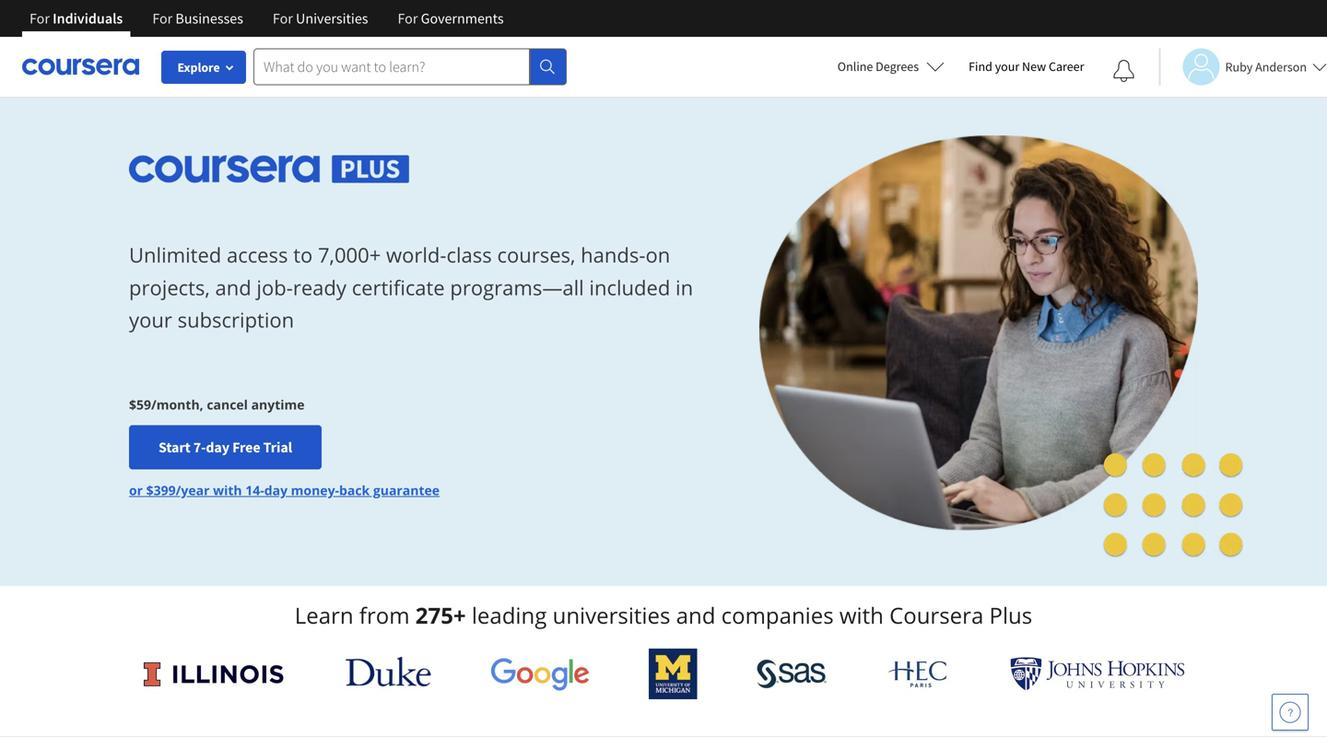 Task type: describe. For each thing, give the bounding box(es) containing it.
businesses
[[176, 9, 243, 28]]

unlimited
[[129, 241, 222, 269]]

for for individuals
[[30, 9, 50, 28]]

your inside unlimited access to 7,000+ world-class courses, hands-on projects, and job-ready certificate programs—all included in your subscription
[[129, 306, 172, 334]]

start 7-day free trial
[[159, 438, 292, 457]]

for governments
[[398, 9, 504, 28]]

certificate
[[352, 274, 445, 301]]

access
[[227, 241, 288, 269]]

for for universities
[[273, 9, 293, 28]]

coursera image
[[22, 52, 139, 81]]

university of illinois at urbana-champaign image
[[142, 660, 286, 689]]

from
[[359, 601, 410, 631]]

/year
[[176, 482, 210, 499]]

$399
[[146, 482, 176, 499]]

for businesses
[[152, 9, 243, 28]]

online degrees
[[838, 58, 919, 75]]

cancel
[[207, 396, 248, 413]]

governments
[[421, 9, 504, 28]]

guarantee
[[373, 482, 440, 499]]

coursera
[[890, 601, 984, 631]]

courses,
[[497, 241, 576, 269]]

find your new career link
[[960, 55, 1094, 78]]

unlimited access to 7,000+ world-class courses, hands-on projects, and job-ready certificate programs—all included in your subscription
[[129, 241, 694, 334]]

explore button
[[161, 51, 246, 84]]

/month,
[[151, 396, 204, 413]]

sas image
[[757, 660, 828, 689]]

your inside find your new career link
[[996, 58, 1020, 75]]

university of michigan image
[[649, 649, 698, 700]]

or $399 /year with 14-day money-back guarantee
[[129, 482, 440, 499]]

degrees
[[876, 58, 919, 75]]

and inside unlimited access to 7,000+ world-class courses, hands-on projects, and job-ready certificate programs—all included in your subscription
[[215, 274, 251, 301]]

google image
[[491, 657, 590, 692]]

universities
[[296, 9, 368, 28]]

world-
[[386, 241, 447, 269]]

to
[[293, 241, 313, 269]]

ruby anderson
[[1226, 59, 1308, 75]]

1 vertical spatial and
[[677, 601, 716, 631]]

show notifications image
[[1113, 60, 1136, 82]]

programs—all
[[450, 274, 584, 301]]

learn
[[295, 601, 354, 631]]

1 vertical spatial with
[[840, 601, 884, 631]]

$59 /month, cancel anytime
[[129, 396, 305, 413]]

job-
[[257, 274, 293, 301]]

What do you want to learn? text field
[[254, 48, 530, 85]]

0 vertical spatial with
[[213, 482, 242, 499]]



Task type: vqa. For each thing, say whether or not it's contained in the screenshot.
"Master Of Public Health"
no



Task type: locate. For each thing, give the bounding box(es) containing it.
and up 'university of michigan' 'image'
[[677, 601, 716, 631]]

help center image
[[1280, 702, 1302, 724]]

for left individuals
[[30, 9, 50, 28]]

0 vertical spatial day
[[206, 438, 230, 457]]

for for businesses
[[152, 9, 173, 28]]

included
[[590, 274, 671, 301]]

day left money-
[[264, 482, 288, 499]]

1 horizontal spatial and
[[677, 601, 716, 631]]

learn from 275+ leading universities and companies with coursera plus
[[295, 601, 1033, 631]]

1 horizontal spatial day
[[264, 482, 288, 499]]

day left free
[[206, 438, 230, 457]]

275+
[[416, 601, 466, 631]]

anytime
[[251, 396, 305, 413]]

online degrees button
[[823, 46, 960, 87]]

1 for from the left
[[30, 9, 50, 28]]

1 horizontal spatial with
[[840, 601, 884, 631]]

0 horizontal spatial your
[[129, 306, 172, 334]]

subscription
[[178, 306, 294, 334]]

ready
[[293, 274, 347, 301]]

for universities
[[273, 9, 368, 28]]

0 vertical spatial your
[[996, 58, 1020, 75]]

in
[[676, 274, 694, 301]]

leading
[[472, 601, 547, 631]]

None search field
[[254, 48, 567, 85]]

with left coursera on the right of the page
[[840, 601, 884, 631]]

0 horizontal spatial and
[[215, 274, 251, 301]]

projects,
[[129, 274, 210, 301]]

back
[[339, 482, 370, 499]]

your
[[996, 58, 1020, 75], [129, 306, 172, 334]]

new
[[1023, 58, 1047, 75]]

start
[[159, 438, 191, 457]]

start 7-day free trial button
[[129, 425, 322, 470]]

or
[[129, 482, 143, 499]]

2 for from the left
[[152, 9, 173, 28]]

3 for from the left
[[273, 9, 293, 28]]

with
[[213, 482, 242, 499], [840, 601, 884, 631]]

1 vertical spatial your
[[129, 306, 172, 334]]

hands-
[[581, 241, 646, 269]]

johns hopkins university image
[[1011, 657, 1186, 692]]

anderson
[[1256, 59, 1308, 75]]

0 horizontal spatial with
[[213, 482, 242, 499]]

for left universities
[[273, 9, 293, 28]]

trial
[[263, 438, 292, 457]]

individuals
[[53, 9, 123, 28]]

for up what do you want to learn? text field
[[398, 9, 418, 28]]

explore
[[178, 59, 220, 76]]

find your new career
[[969, 58, 1085, 75]]

for
[[30, 9, 50, 28], [152, 9, 173, 28], [273, 9, 293, 28], [398, 9, 418, 28]]

duke university image
[[346, 657, 431, 687]]

7,000+
[[318, 241, 381, 269]]

and up subscription
[[215, 274, 251, 301]]

ruby anderson button
[[1160, 48, 1328, 85]]

career
[[1049, 58, 1085, 75]]

7-
[[193, 438, 206, 457]]

class
[[447, 241, 492, 269]]

coursera plus image
[[129, 156, 410, 183]]

banner navigation
[[15, 0, 519, 37]]

companies
[[722, 601, 834, 631]]

day inside "button"
[[206, 438, 230, 457]]

find
[[969, 58, 993, 75]]

$59
[[129, 396, 151, 413]]

0 horizontal spatial day
[[206, 438, 230, 457]]

4 for from the left
[[398, 9, 418, 28]]

ruby
[[1226, 59, 1253, 75]]

on
[[646, 241, 671, 269]]

online
[[838, 58, 874, 75]]

for for governments
[[398, 9, 418, 28]]

for left businesses
[[152, 9, 173, 28]]

plus
[[990, 601, 1033, 631]]

0 vertical spatial and
[[215, 274, 251, 301]]

universities
[[553, 601, 671, 631]]

1 horizontal spatial your
[[996, 58, 1020, 75]]

1 vertical spatial day
[[264, 482, 288, 499]]

with left 14-
[[213, 482, 242, 499]]

free
[[232, 438, 261, 457]]

money-
[[291, 482, 339, 499]]

hec paris image
[[887, 656, 951, 693]]

your right find
[[996, 58, 1020, 75]]

and
[[215, 274, 251, 301], [677, 601, 716, 631]]

day
[[206, 438, 230, 457], [264, 482, 288, 499]]

14-
[[246, 482, 264, 499]]

for individuals
[[30, 9, 123, 28]]

your down the projects,
[[129, 306, 172, 334]]



